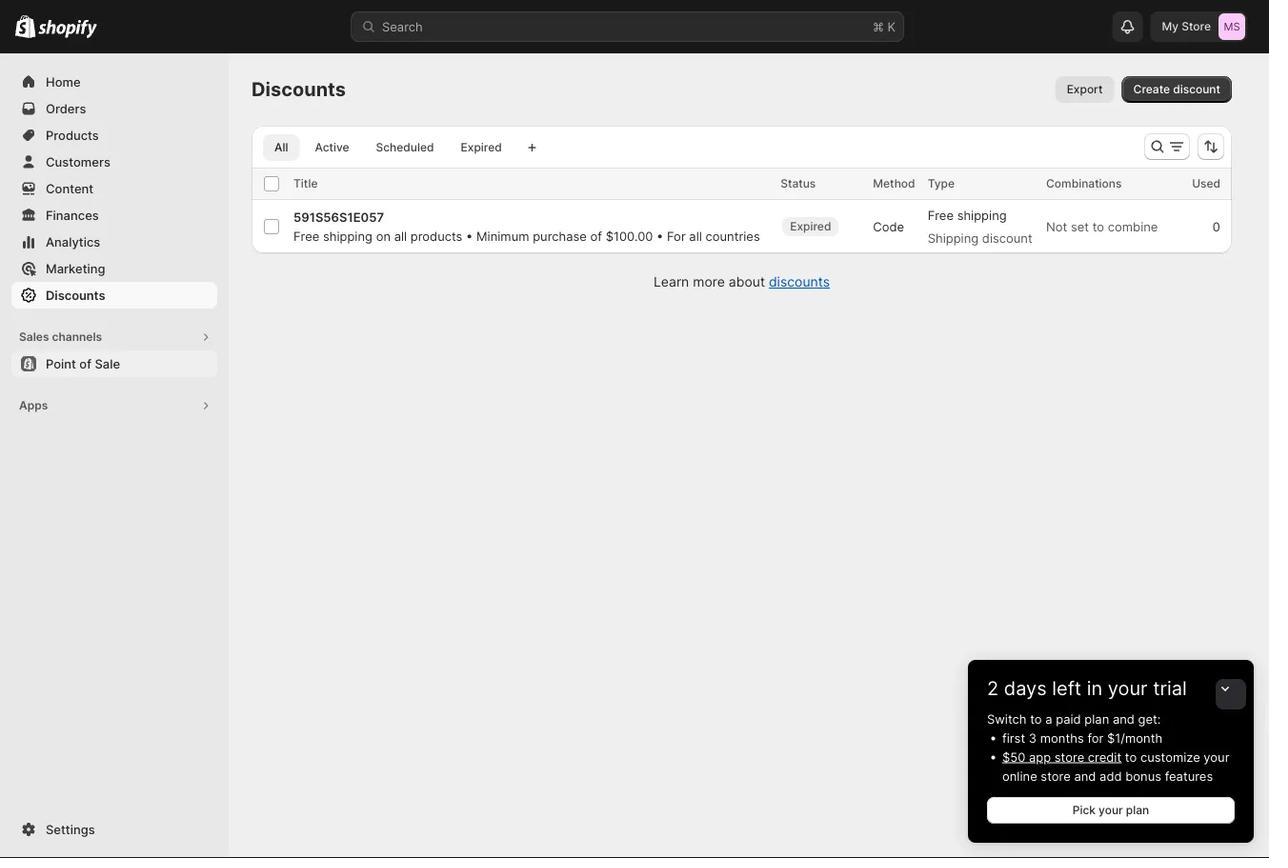 Task type: locate. For each thing, give the bounding box(es) containing it.
discounts link
[[11, 282, 217, 309]]

to down $1/month
[[1126, 750, 1137, 765]]

0 horizontal spatial •
[[466, 229, 473, 244]]

1 vertical spatial and
[[1075, 769, 1097, 784]]

on
[[376, 229, 391, 244]]

2 vertical spatial to
[[1126, 750, 1137, 765]]

purchase
[[533, 229, 587, 244]]

discounts
[[769, 274, 830, 290]]

0 vertical spatial free
[[928, 208, 954, 223]]

discounts link
[[769, 274, 830, 290]]

free for free shipping shipping discount
[[928, 208, 954, 223]]

0 vertical spatial of
[[591, 229, 602, 244]]

your inside to customize your online store and add bonus features
[[1204, 750, 1230, 765]]

expired link
[[449, 134, 514, 161]]

• right products
[[466, 229, 473, 244]]

2 all from the left
[[690, 229, 702, 244]]

1 horizontal spatial of
[[591, 229, 602, 244]]

0 horizontal spatial all
[[394, 229, 407, 244]]

shopify image
[[15, 15, 36, 38]]

1 vertical spatial store
[[1041, 769, 1071, 784]]

0 vertical spatial your
[[1108, 677, 1148, 701]]

1 horizontal spatial all
[[690, 229, 702, 244]]

discounts up all
[[252, 78, 346, 101]]

point of sale
[[46, 356, 120, 371]]

store down months
[[1055, 750, 1085, 765]]

of left the $100.00
[[591, 229, 602, 244]]

free inside 'free shipping shipping discount'
[[928, 208, 954, 223]]

active
[[315, 141, 349, 154]]

shipping inside 'free shipping shipping discount'
[[958, 208, 1007, 223]]

your up features
[[1204, 750, 1230, 765]]

to left the a
[[1031, 712, 1042, 727]]

discounts down marketing
[[46, 288, 105, 303]]

learn
[[654, 274, 689, 290]]

my store
[[1162, 20, 1212, 33]]

scheduled
[[376, 141, 434, 154]]

free shipping shipping discount
[[928, 208, 1033, 245]]

0 horizontal spatial expired
[[461, 141, 502, 154]]

home link
[[11, 69, 217, 95]]

discount
[[1174, 82, 1221, 96], [983, 231, 1033, 245]]

1 vertical spatial plan
[[1126, 804, 1150, 818]]

shipping
[[928, 231, 979, 245]]

2 days left in your trial element
[[968, 710, 1254, 844]]

for
[[1088, 731, 1104, 746]]

content link
[[11, 175, 217, 202]]

online
[[1003, 769, 1038, 784]]

export button
[[1056, 76, 1115, 103]]

discount left not
[[983, 231, 1033, 245]]

all button
[[263, 134, 300, 161]]

used button
[[1193, 174, 1240, 193]]

and left add
[[1075, 769, 1097, 784]]

expired down status
[[790, 220, 832, 234]]

months
[[1041, 731, 1084, 746]]

pick your plan
[[1073, 804, 1150, 818]]

in
[[1087, 677, 1103, 701]]

not
[[1047, 219, 1068, 234]]

1 vertical spatial free
[[294, 229, 320, 244]]

1 horizontal spatial shipping
[[958, 208, 1007, 223]]

•
[[466, 229, 473, 244], [657, 229, 664, 244]]

2 horizontal spatial to
[[1126, 750, 1137, 765]]

products
[[46, 128, 99, 143]]

1 vertical spatial shipping
[[323, 229, 373, 244]]

of inside button
[[79, 356, 91, 371]]

plan down bonus
[[1126, 804, 1150, 818]]

scheduled link
[[365, 134, 446, 161]]

my
[[1162, 20, 1179, 33]]

sales
[[19, 330, 49, 344]]

home
[[46, 74, 81, 89]]

1 horizontal spatial plan
[[1126, 804, 1150, 818]]

pick your plan link
[[988, 798, 1235, 825]]

point of sale link
[[11, 351, 217, 377]]

0 horizontal spatial free
[[294, 229, 320, 244]]

all right on
[[394, 229, 407, 244]]

1 all from the left
[[394, 229, 407, 244]]

1 vertical spatial your
[[1204, 750, 1230, 765]]

0 vertical spatial discount
[[1174, 82, 1221, 96]]

shipping down 591s56s1e057
[[323, 229, 373, 244]]

1 horizontal spatial free
[[928, 208, 954, 223]]

1 vertical spatial discounts
[[46, 288, 105, 303]]

apps
[[19, 399, 48, 413]]

customers link
[[11, 149, 217, 175]]

1 vertical spatial of
[[79, 356, 91, 371]]

0 vertical spatial to
[[1093, 219, 1105, 234]]

0 horizontal spatial discount
[[983, 231, 1033, 245]]

and for store
[[1075, 769, 1097, 784]]

and inside to customize your online store and add bonus features
[[1075, 769, 1097, 784]]

1 horizontal spatial and
[[1113, 712, 1135, 727]]

settings
[[46, 823, 95, 837]]

expired button
[[781, 208, 860, 246]]

1 horizontal spatial •
[[657, 229, 664, 244]]

create discount button
[[1122, 76, 1232, 103]]

discount inside button
[[1174, 82, 1221, 96]]

$50 app store credit link
[[1003, 750, 1122, 765]]

status
[[781, 177, 816, 191]]

all
[[275, 141, 288, 154]]

0 horizontal spatial to
[[1031, 712, 1042, 727]]

2
[[988, 677, 999, 701]]

0 horizontal spatial and
[[1075, 769, 1097, 784]]

• left for
[[657, 229, 664, 244]]

discount right create
[[1174, 82, 1221, 96]]

store
[[1182, 20, 1212, 33]]

get:
[[1139, 712, 1161, 727]]

free up shipping on the top right of page
[[928, 208, 954, 223]]

search
[[382, 19, 423, 34]]

for
[[667, 229, 686, 244]]

store inside to customize your online store and add bonus features
[[1041, 769, 1071, 784]]

expired right scheduled
[[461, 141, 502, 154]]

tab list containing all
[[259, 133, 517, 161]]

0 horizontal spatial of
[[79, 356, 91, 371]]

plan up for at the bottom of the page
[[1085, 712, 1110, 727]]

0 vertical spatial plan
[[1085, 712, 1110, 727]]

to right the set
[[1093, 219, 1105, 234]]

1 horizontal spatial expired
[[790, 220, 832, 234]]

0 vertical spatial shipping
[[958, 208, 1007, 223]]

create discount
[[1134, 82, 1221, 96]]

store
[[1055, 750, 1085, 765], [1041, 769, 1071, 784]]

app
[[1029, 750, 1052, 765]]

1 horizontal spatial discounts
[[252, 78, 346, 101]]

free down 591s56s1e057
[[294, 229, 320, 244]]

⌘
[[873, 19, 884, 34]]

all right for
[[690, 229, 702, 244]]

0 vertical spatial discounts
[[252, 78, 346, 101]]

of left sale
[[79, 356, 91, 371]]

and for plan
[[1113, 712, 1135, 727]]

your
[[1108, 677, 1148, 701], [1204, 750, 1230, 765], [1099, 804, 1123, 818]]

discounts
[[252, 78, 346, 101], [46, 288, 105, 303]]

switch
[[988, 712, 1027, 727]]

combine
[[1108, 219, 1159, 234]]

your right pick
[[1099, 804, 1123, 818]]

591s56s1e057
[[294, 210, 384, 224]]

your right "in" at bottom
[[1108, 677, 1148, 701]]

⌘ k
[[873, 19, 896, 34]]

analytics
[[46, 234, 100, 249]]

store down $50 app store credit
[[1041, 769, 1071, 784]]

0 vertical spatial and
[[1113, 712, 1135, 727]]

of
[[591, 229, 602, 244], [79, 356, 91, 371]]

0 horizontal spatial shipping
[[323, 229, 373, 244]]

1 horizontal spatial discount
[[1174, 82, 1221, 96]]

used
[[1193, 177, 1221, 191]]

features
[[1165, 769, 1214, 784]]

and up $1/month
[[1113, 712, 1135, 727]]

shipping up shipping on the top right of page
[[958, 208, 1007, 223]]

days
[[1004, 677, 1047, 701]]

tab list
[[259, 133, 517, 161]]

0 horizontal spatial discounts
[[46, 288, 105, 303]]

1 vertical spatial discount
[[983, 231, 1033, 245]]

1 vertical spatial expired
[[790, 220, 832, 234]]

shipping
[[958, 208, 1007, 223], [323, 229, 373, 244]]

to
[[1093, 219, 1105, 234], [1031, 712, 1042, 727], [1126, 750, 1137, 765]]



Task type: vqa. For each thing, say whether or not it's contained in the screenshot.
App
yes



Task type: describe. For each thing, give the bounding box(es) containing it.
a
[[1046, 712, 1053, 727]]

minimum
[[477, 229, 529, 244]]

shopify image
[[38, 20, 97, 39]]

active link
[[303, 134, 361, 161]]

$50 app store credit
[[1003, 750, 1122, 765]]

switch to a paid plan and get:
[[988, 712, 1161, 727]]

$100.00
[[606, 229, 653, 244]]

set
[[1071, 219, 1090, 234]]

channels
[[52, 330, 102, 344]]

to customize your online store and add bonus features
[[1003, 750, 1230, 784]]

code
[[873, 219, 905, 234]]

paid
[[1056, 712, 1082, 727]]

export
[[1067, 82, 1103, 96]]

shipping for on
[[323, 229, 373, 244]]

free shipping on all products • minimum purchase of $100.00 • for all countries
[[294, 229, 760, 244]]

not set to combine
[[1047, 219, 1159, 234]]

learn more about discounts
[[654, 274, 830, 290]]

my store image
[[1219, 13, 1246, 40]]

combinations
[[1047, 177, 1122, 191]]

to inside to customize your online store and add bonus features
[[1126, 750, 1137, 765]]

products
[[411, 229, 463, 244]]

method
[[873, 177, 916, 191]]

first
[[1003, 731, 1026, 746]]

finances
[[46, 208, 99, 223]]

sales channels button
[[11, 324, 217, 351]]

$1/month
[[1108, 731, 1163, 746]]

orders
[[46, 101, 86, 116]]

0 vertical spatial expired
[[461, 141, 502, 154]]

$50
[[1003, 750, 1026, 765]]

2 days left in your trial
[[988, 677, 1187, 701]]

free for free shipping on all products • minimum purchase of $100.00 • for all countries
[[294, 229, 320, 244]]

pick
[[1073, 804, 1096, 818]]

discount inside 'free shipping shipping discount'
[[983, 231, 1033, 245]]

sales channels
[[19, 330, 102, 344]]

1 vertical spatial to
[[1031, 712, 1042, 727]]

point
[[46, 356, 76, 371]]

marketing
[[46, 261, 105, 276]]

3
[[1029, 731, 1037, 746]]

countries
[[706, 229, 760, 244]]

analytics link
[[11, 229, 217, 255]]

0
[[1213, 219, 1221, 234]]

point of sale button
[[0, 351, 229, 377]]

create
[[1134, 82, 1171, 96]]

1 horizontal spatial to
[[1093, 219, 1105, 234]]

title
[[294, 177, 318, 191]]

2 days left in your trial button
[[968, 661, 1254, 701]]

k
[[888, 19, 896, 34]]

customers
[[46, 154, 111, 169]]

1 • from the left
[[466, 229, 473, 244]]

settings link
[[11, 817, 217, 844]]

shipping for shipping
[[958, 208, 1007, 223]]

bonus
[[1126, 769, 1162, 784]]

2 • from the left
[[657, 229, 664, 244]]

your inside 'dropdown button'
[[1108, 677, 1148, 701]]

orders link
[[11, 95, 217, 122]]

left
[[1053, 677, 1082, 701]]

about
[[729, 274, 765, 290]]

more
[[693, 274, 725, 290]]

expired inside dropdown button
[[790, 220, 832, 234]]

products link
[[11, 122, 217, 149]]

sale
[[95, 356, 120, 371]]

0 vertical spatial store
[[1055, 750, 1085, 765]]

content
[[46, 181, 94, 196]]

0 horizontal spatial plan
[[1085, 712, 1110, 727]]

type
[[928, 177, 955, 191]]

marketing link
[[11, 255, 217, 282]]

finances link
[[11, 202, 217, 229]]

first 3 months for $1/month
[[1003, 731, 1163, 746]]

2 vertical spatial your
[[1099, 804, 1123, 818]]

apps button
[[11, 393, 217, 419]]

title button
[[294, 174, 337, 193]]

add
[[1100, 769, 1122, 784]]



